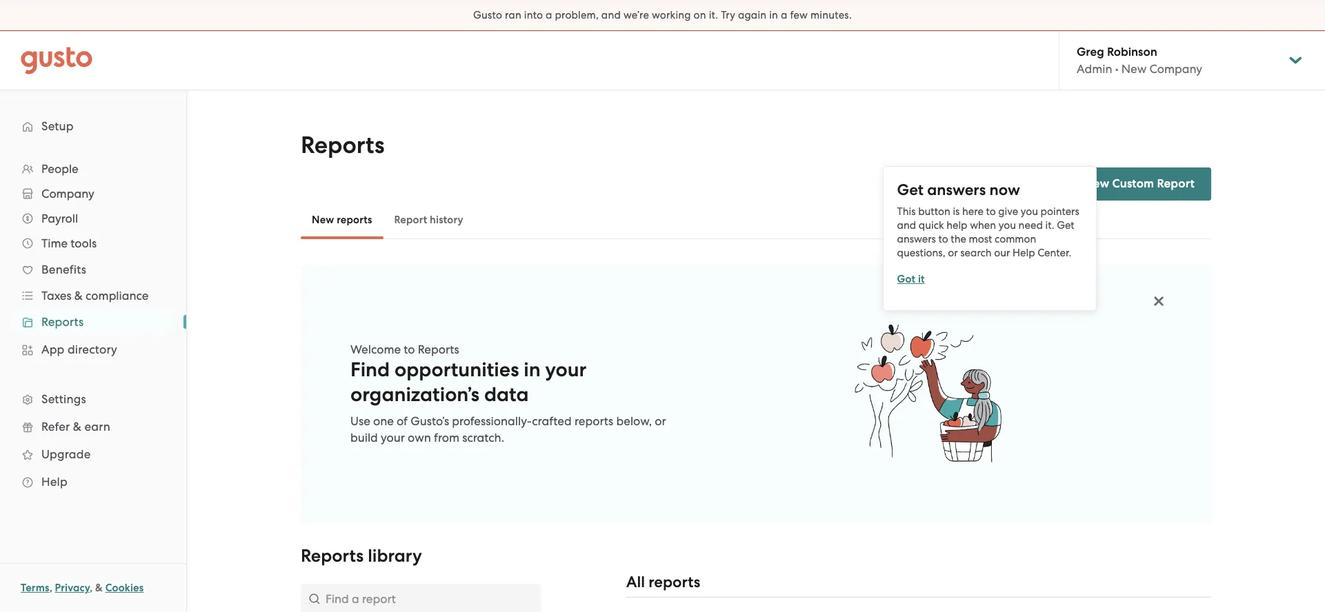 Task type: vqa. For each thing, say whether or not it's contained in the screenshot.
Choose a plan list
no



Task type: describe. For each thing, give the bounding box(es) containing it.
faqs
[[1007, 177, 1035, 192]]

to inside welcome to reports find opportunities in your organization's data
[[404, 343, 415, 357]]

refer
[[41, 420, 70, 434]]

all reports
[[627, 573, 701, 592]]

working
[[652, 9, 691, 21]]

help inside get answers now this button is here to give you pointers and quick help when you need it. get answers to the most common questions, or search our help center.
[[1013, 247, 1036, 259]]

from
[[434, 431, 460, 445]]

compliance
[[86, 289, 149, 303]]

few
[[790, 9, 808, 21]]

opportunities
[[395, 358, 519, 382]]

custom
[[1113, 177, 1155, 191]]

own
[[408, 431, 431, 445]]

report history
[[394, 214, 464, 226]]

1 horizontal spatial in
[[770, 9, 779, 21]]

use
[[351, 415, 370, 429]]

most
[[969, 233, 993, 245]]

0 vertical spatial answers
[[928, 180, 986, 199]]

center.
[[1038, 247, 1072, 259]]

this
[[898, 205, 916, 218]]

new reports
[[312, 214, 372, 226]]

new reports button
[[301, 204, 383, 237]]

privacy link
[[55, 582, 90, 595]]

people
[[41, 162, 78, 176]]

& for earn
[[73, 420, 81, 434]]

the
[[951, 233, 967, 245]]

scratch.
[[463, 431, 504, 445]]

gusto ran into a problem, and we're working on it. try again in a few minutes.
[[473, 9, 852, 21]]

payroll button
[[14, 206, 173, 231]]

privacy
[[55, 582, 90, 595]]

list containing people
[[0, 157, 186, 496]]

1 , from the left
[[49, 582, 52, 595]]

problem,
[[555, 9, 599, 21]]

company button
[[14, 182, 173, 206]]

it. inside get answers now this button is here to give you pointers and quick help when you need it. get answers to the most common questions, or search our help center.
[[1046, 219, 1055, 232]]

gusto
[[473, 9, 503, 21]]

1 horizontal spatial you
[[1021, 205, 1039, 218]]

common
[[995, 233, 1037, 245]]

terms , privacy , & cookies
[[21, 582, 144, 595]]

app directory
[[41, 343, 117, 357]]

taxes & compliance
[[41, 289, 149, 303]]

report inside report history button
[[394, 214, 427, 226]]

new custom report
[[1084, 177, 1195, 191]]

taxes
[[41, 289, 72, 303]]

got
[[898, 273, 916, 285]]

history
[[430, 214, 464, 226]]

people button
[[14, 157, 173, 182]]

app directory link
[[14, 337, 173, 362]]

upgrade
[[41, 448, 91, 462]]

is
[[953, 205, 960, 218]]

quick
[[919, 219, 944, 232]]

in inside welcome to reports find opportunities in your organization's data
[[524, 358, 541, 382]]

help link
[[14, 470, 173, 495]]

time tools
[[41, 237, 97, 251]]

•
[[1116, 62, 1119, 76]]

robinson
[[1108, 45, 1158, 59]]

time tools button
[[14, 231, 173, 256]]

2 vertical spatial &
[[95, 582, 103, 595]]

2 , from the left
[[90, 582, 93, 595]]

1 horizontal spatial to
[[939, 233, 949, 245]]

new custom report link
[[1051, 168, 1212, 201]]

help
[[947, 219, 968, 232]]

1099 tax forms element
[[627, 598, 1212, 613]]

reports library
[[301, 546, 422, 567]]

got it
[[898, 273, 925, 285]]

admin
[[1077, 62, 1113, 76]]

ran
[[505, 9, 522, 21]]

search
[[961, 247, 992, 259]]

app
[[41, 343, 65, 357]]

use one of gusto's professionally-crafted reports below, or build your own from scratch.
[[351, 415, 666, 445]]

or inside use one of gusto's professionally-crafted reports below, or build your own from scratch.
[[655, 415, 666, 429]]

try
[[721, 9, 736, 21]]

library
[[368, 546, 422, 567]]

greg robinson admin • new company
[[1077, 45, 1203, 76]]

organization's
[[351, 383, 480, 407]]

reports tab list
[[301, 201, 1212, 239]]

1 vertical spatial you
[[999, 219, 1017, 232]]

1 vertical spatial answers
[[898, 233, 936, 245]]

it
[[919, 273, 925, 285]]

refer & earn
[[41, 420, 110, 434]]



Task type: locate. For each thing, give the bounding box(es) containing it.
0 vertical spatial new
[[1122, 62, 1147, 76]]

0 vertical spatial get
[[898, 180, 924, 199]]

it.
[[709, 9, 719, 21], [1046, 219, 1055, 232]]

on
[[694, 9, 707, 21]]

,
[[49, 582, 52, 595], [90, 582, 93, 595]]

questions,
[[898, 247, 946, 259]]

setup
[[41, 119, 74, 133]]

company down people
[[41, 187, 94, 201]]

0 vertical spatial reports
[[337, 214, 372, 226]]

new
[[1122, 62, 1147, 76], [1084, 177, 1110, 191], [312, 214, 334, 226]]

report left history at the left top of the page
[[394, 214, 427, 226]]

0 horizontal spatial ,
[[49, 582, 52, 595]]

0 vertical spatial &
[[74, 289, 83, 303]]

0 vertical spatial or
[[948, 247, 958, 259]]

terms
[[21, 582, 49, 595]]

1 horizontal spatial it.
[[1046, 219, 1055, 232]]

2 vertical spatial to
[[404, 343, 415, 357]]

cookies button
[[105, 580, 144, 597]]

reports for new reports
[[337, 214, 372, 226]]

1 vertical spatial to
[[939, 233, 949, 245]]

1 vertical spatial it.
[[1046, 219, 1055, 232]]

company inside greg robinson admin • new company
[[1150, 62, 1203, 76]]

in
[[770, 9, 779, 21], [524, 358, 541, 382]]

welcome
[[351, 343, 401, 357]]

gusto navigation element
[[0, 90, 186, 518]]

1 vertical spatial and
[[898, 219, 917, 232]]

it. right on
[[709, 9, 719, 21]]

1 horizontal spatial ,
[[90, 582, 93, 595]]

list
[[0, 157, 186, 496]]

new for custom
[[1084, 177, 1110, 191]]

& left cookies
[[95, 582, 103, 595]]

1 vertical spatial in
[[524, 358, 541, 382]]

time
[[41, 237, 68, 251]]

new for reports
[[312, 214, 334, 226]]

data
[[484, 383, 529, 407]]

1 vertical spatial or
[[655, 415, 666, 429]]

and left we're in the top of the page
[[602, 9, 621, 21]]

or down "the"
[[948, 247, 958, 259]]

welcome to reports find opportunities in your organization's data
[[351, 343, 587, 407]]

all
[[627, 573, 645, 592]]

upgrade link
[[14, 442, 173, 467]]

gusto's
[[411, 415, 449, 429]]

help down common
[[1013, 247, 1036, 259]]

to
[[987, 205, 996, 218], [939, 233, 949, 245], [404, 343, 415, 357]]

a right into
[[546, 9, 553, 21]]

to left "the"
[[939, 233, 949, 245]]

get answers now this button is here to give you pointers and quick help when you need it. get answers to the most common questions, or search our help center.
[[898, 180, 1080, 259]]

below,
[[617, 415, 652, 429]]

crafted
[[532, 415, 572, 429]]

1 horizontal spatial and
[[898, 219, 917, 232]]

get down pointers
[[1057, 219, 1075, 232]]

2 horizontal spatial to
[[987, 205, 996, 218]]

1 vertical spatial help
[[41, 475, 68, 489]]

professionally-
[[452, 415, 532, 429]]

1 vertical spatial reports
[[575, 415, 614, 429]]

and down this
[[898, 219, 917, 232]]

earn
[[84, 420, 110, 434]]

report history button
[[383, 204, 475, 237]]

0 horizontal spatial in
[[524, 358, 541, 382]]

0 horizontal spatial report
[[394, 214, 427, 226]]

0 horizontal spatial company
[[41, 187, 94, 201]]

help inside gusto navigation element
[[41, 475, 68, 489]]

1 horizontal spatial help
[[1013, 247, 1036, 259]]

0 vertical spatial help
[[1013, 247, 1036, 259]]

0 vertical spatial company
[[1150, 62, 1203, 76]]

your up crafted
[[546, 358, 587, 382]]

reports inside welcome to reports find opportunities in your organization's data
[[418, 343, 459, 357]]

0 horizontal spatial you
[[999, 219, 1017, 232]]

refer & earn link
[[14, 415, 173, 440]]

in up data
[[524, 358, 541, 382]]

get up this
[[898, 180, 924, 199]]

to right welcome
[[404, 343, 415, 357]]

minutes.
[[811, 9, 852, 21]]

build
[[351, 431, 378, 445]]

& left earn
[[73, 420, 81, 434]]

you down give
[[999, 219, 1017, 232]]

greg
[[1077, 45, 1105, 59]]

0 vertical spatial in
[[770, 9, 779, 21]]

, left privacy on the bottom left of page
[[49, 582, 52, 595]]

0 horizontal spatial or
[[655, 415, 666, 429]]

help
[[1013, 247, 1036, 259], [41, 475, 68, 489]]

your inside use one of gusto's professionally-crafted reports below, or build your own from scratch.
[[381, 431, 405, 445]]

or inside get answers now this button is here to give you pointers and quick help when you need it. get answers to the most common questions, or search our help center.
[[948, 247, 958, 259]]

setup link
[[14, 114, 173, 139]]

1 horizontal spatial new
[[1084, 177, 1110, 191]]

0 vertical spatial to
[[987, 205, 996, 218]]

1 horizontal spatial company
[[1150, 62, 1203, 76]]

1 vertical spatial new
[[1084, 177, 1110, 191]]

1 a from the left
[[546, 9, 553, 21]]

2 vertical spatial new
[[312, 214, 334, 226]]

company inside company dropdown button
[[41, 187, 94, 201]]

2 vertical spatial reports
[[649, 573, 701, 592]]

report
[[1158, 177, 1195, 191], [394, 214, 427, 226]]

0 horizontal spatial your
[[381, 431, 405, 445]]

0 vertical spatial you
[[1021, 205, 1039, 218]]

one
[[373, 415, 394, 429]]

1 vertical spatial your
[[381, 431, 405, 445]]

1 horizontal spatial a
[[781, 9, 788, 21]]

reports
[[301, 131, 385, 159], [41, 315, 84, 329], [418, 343, 459, 357], [301, 546, 364, 567]]

reports link
[[14, 310, 173, 335]]

need
[[1019, 219, 1043, 232]]

1 horizontal spatial or
[[948, 247, 958, 259]]

reports for all reports
[[649, 573, 701, 592]]

settings link
[[14, 387, 173, 412]]

benefits
[[41, 263, 86, 277]]

a
[[546, 9, 553, 21], [781, 9, 788, 21]]

company down robinson
[[1150, 62, 1203, 76]]

1 horizontal spatial your
[[546, 358, 587, 382]]

reports inside use one of gusto's professionally-crafted reports below, or build your own from scratch.
[[575, 415, 614, 429]]

or right below,
[[655, 415, 666, 429]]

to up when
[[987, 205, 996, 218]]

Report Search bar field
[[301, 585, 541, 613]]

2 horizontal spatial new
[[1122, 62, 1147, 76]]

when
[[970, 219, 997, 232]]

directory
[[68, 343, 117, 357]]

0 vertical spatial report
[[1158, 177, 1195, 191]]

find
[[351, 358, 390, 382]]

report right custom
[[1158, 177, 1195, 191]]

help down upgrade
[[41, 475, 68, 489]]

1 vertical spatial report
[[394, 214, 427, 226]]

here
[[963, 205, 984, 218]]

tools
[[71, 237, 97, 251]]

, left cookies
[[90, 582, 93, 595]]

1 horizontal spatial get
[[1057, 219, 1075, 232]]

in right again
[[770, 9, 779, 21]]

home image
[[21, 47, 92, 74]]

button
[[919, 205, 951, 218]]

and inside get answers now this button is here to give you pointers and quick help when you need it. get answers to the most common questions, or search our help center.
[[898, 219, 917, 232]]

a left few
[[781, 9, 788, 21]]

2 horizontal spatial reports
[[649, 573, 701, 592]]

of
[[397, 415, 408, 429]]

1 horizontal spatial reports
[[575, 415, 614, 429]]

new inside button
[[312, 214, 334, 226]]

1 vertical spatial company
[[41, 187, 94, 201]]

0 horizontal spatial a
[[546, 9, 553, 21]]

& for compliance
[[74, 289, 83, 303]]

now
[[990, 180, 1021, 199]]

company
[[1150, 62, 1203, 76], [41, 187, 94, 201]]

terms link
[[21, 582, 49, 595]]

&
[[74, 289, 83, 303], [73, 420, 81, 434], [95, 582, 103, 595]]

new inside greg robinson admin • new company
[[1122, 62, 1147, 76]]

settings
[[41, 393, 86, 406]]

0 horizontal spatial to
[[404, 343, 415, 357]]

your down one at the bottom of the page
[[381, 431, 405, 445]]

got it button
[[898, 271, 925, 287]]

faqs button
[[990, 176, 1035, 193]]

give
[[999, 205, 1019, 218]]

answers up questions,
[[898, 233, 936, 245]]

reports inside gusto navigation element
[[41, 315, 84, 329]]

0 horizontal spatial it.
[[709, 9, 719, 21]]

again
[[738, 9, 767, 21]]

reports inside button
[[337, 214, 372, 226]]

we're
[[624, 9, 649, 21]]

pointers
[[1041, 205, 1080, 218]]

into
[[524, 9, 543, 21]]

& inside dropdown button
[[74, 289, 83, 303]]

benefits link
[[14, 257, 173, 282]]

2 a from the left
[[781, 9, 788, 21]]

0 vertical spatial your
[[546, 358, 587, 382]]

0 vertical spatial it.
[[709, 9, 719, 21]]

payroll
[[41, 212, 78, 226]]

0 horizontal spatial reports
[[337, 214, 372, 226]]

0 horizontal spatial and
[[602, 9, 621, 21]]

0 vertical spatial and
[[602, 9, 621, 21]]

1 horizontal spatial report
[[1158, 177, 1195, 191]]

answers up is
[[928, 180, 986, 199]]

cookies
[[105, 582, 144, 595]]

& right taxes
[[74, 289, 83, 303]]

report inside new custom report link
[[1158, 177, 1195, 191]]

answers
[[928, 180, 986, 199], [898, 233, 936, 245]]

or
[[948, 247, 958, 259], [655, 415, 666, 429]]

it. down pointers
[[1046, 219, 1055, 232]]

taxes & compliance button
[[14, 284, 173, 308]]

your inside welcome to reports find opportunities in your organization's data
[[546, 358, 587, 382]]

1 vertical spatial &
[[73, 420, 81, 434]]

1 vertical spatial get
[[1057, 219, 1075, 232]]

0 horizontal spatial get
[[898, 180, 924, 199]]

you up need
[[1021, 205, 1039, 218]]

0 horizontal spatial new
[[312, 214, 334, 226]]

0 horizontal spatial help
[[41, 475, 68, 489]]



